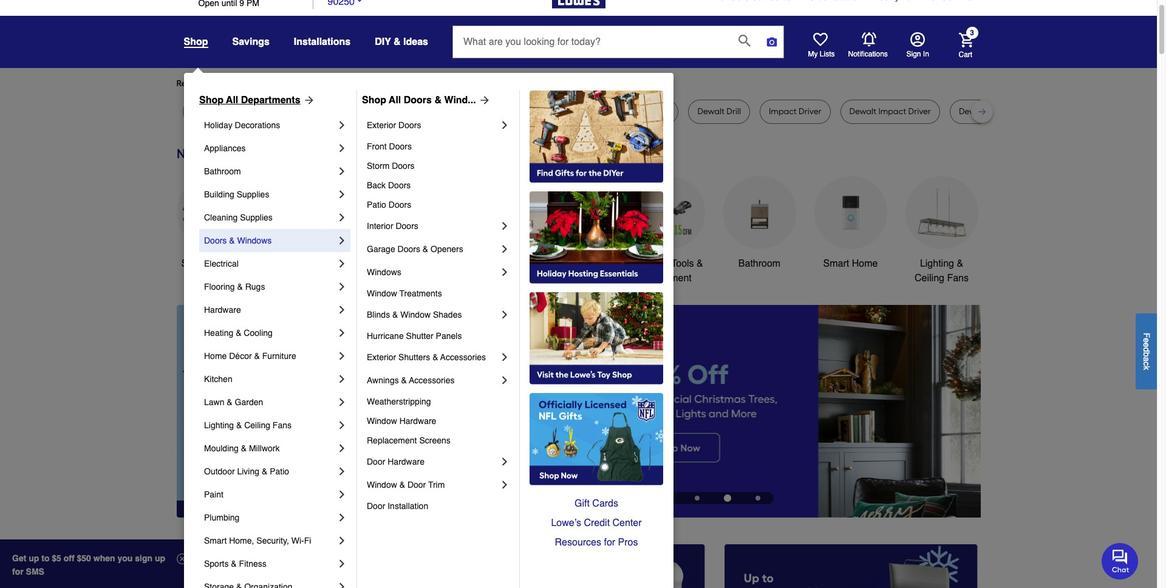 Task type: describe. For each thing, give the bounding box(es) containing it.
shop all departments
[[199, 95, 301, 106]]

0 vertical spatial hardware
[[204, 305, 241, 315]]

outdoor living & patio link
[[204, 460, 336, 483]]

chevron right image for garage doors & openers
[[499, 243, 511, 255]]

wi-
[[292, 536, 304, 546]]

lowe's home improvement account image
[[911, 32, 925, 47]]

shop all deals
[[181, 258, 245, 269]]

lowe's home improvement notification center image
[[862, 32, 877, 47]]

lowe's credit center
[[552, 518, 642, 529]]

door installation link
[[367, 497, 511, 516]]

front
[[367, 142, 387, 151]]

chevron right image for awnings & accessories
[[499, 374, 511, 387]]

1 horizontal spatial fans
[[948, 273, 969, 284]]

0 vertical spatial patio
[[367, 200, 387, 210]]

heating & cooling link
[[204, 322, 336, 345]]

door for door hardware
[[367, 457, 386, 467]]

0 horizontal spatial bathroom
[[204, 167, 241, 176]]

chevron right image for window & door trim
[[499, 479, 511, 491]]

awnings & accessories link
[[367, 369, 499, 392]]

chevron right image for blinds & window shades
[[499, 309, 511, 321]]

window hardware
[[367, 416, 437, 426]]

get
[[12, 554, 26, 563]]

up to 35 percent off select small appliances. image
[[452, 544, 706, 588]]

shop for shop all deals
[[181, 258, 204, 269]]

millwork
[[249, 444, 280, 453]]

chevron right image for appliances
[[336, 142, 348, 154]]

dewalt drill
[[698, 106, 742, 117]]

you for recommended searches for you
[[287, 78, 301, 89]]

home décor & furniture link
[[204, 345, 336, 368]]

0 vertical spatial lighting & ceiling fans link
[[906, 176, 979, 286]]

installations button
[[294, 31, 351, 53]]

drill for dewalt drill
[[727, 106, 742, 117]]

& inside outdoor tools & equipment
[[697, 258, 704, 269]]

up to 50 percent off select tools and accessories. image
[[0, 305, 548, 518]]

supplies for building supplies
[[237, 190, 269, 199]]

doors for exterior
[[399, 120, 421, 130]]

kitchen faucets link
[[541, 176, 614, 271]]

you
[[118, 554, 133, 563]]

blinds & window shades
[[367, 310, 462, 320]]

doors up dewalt bit set
[[404, 95, 432, 106]]

tools link
[[359, 176, 432, 271]]

impact driver
[[769, 106, 822, 117]]

shop all doors & wind... link
[[362, 93, 491, 108]]

exterior shutters & accessories
[[367, 353, 486, 362]]

garden
[[235, 397, 263, 407]]

chat invite button image
[[1103, 543, 1140, 580]]

dewalt drill bit
[[320, 106, 375, 117]]

chevron right image for outdoor living & patio
[[336, 466, 348, 478]]

camera image
[[766, 36, 779, 48]]

flooring & rugs
[[204, 282, 265, 292]]

officially licensed n f l gifts. shop now. image
[[530, 393, 664, 486]]

$5
[[52, 554, 61, 563]]

door hardware
[[367, 457, 425, 467]]

exterior for exterior shutters & accessories
[[367, 353, 396, 362]]

when
[[93, 554, 115, 563]]

decorations for holiday
[[235, 120, 280, 130]]

supplies for cleaning supplies
[[240, 213, 273, 222]]

gift cards link
[[530, 494, 664, 514]]

dewalt for dewalt impact driver
[[850, 106, 877, 117]]

all for deals
[[207, 258, 217, 269]]

for inside more suggestions for you link
[[382, 78, 393, 89]]

to
[[41, 554, 49, 563]]

plumbing link
[[204, 506, 336, 529]]

windows link
[[367, 261, 499, 284]]

you for more suggestions for you
[[395, 78, 409, 89]]

2 drill from the left
[[577, 106, 591, 117]]

chevron right image for kitchen
[[336, 373, 348, 385]]

security,
[[257, 536, 289, 546]]

find gifts for the diyer. image
[[530, 91, 664, 183]]

1 vertical spatial arrow right image
[[959, 411, 971, 424]]

window for &
[[367, 480, 397, 490]]

arrow left image
[[403, 411, 415, 424]]

hardware for window hardware
[[400, 416, 437, 426]]

3 driver from the left
[[909, 106, 932, 117]]

scroll to item #3 image
[[683, 496, 712, 501]]

door for door installation
[[367, 501, 386, 511]]

dewalt impact driver
[[850, 106, 932, 117]]

ideas
[[404, 36, 428, 47]]

weatherstripping link
[[367, 392, 511, 411]]

1 vertical spatial accessories
[[409, 376, 455, 385]]

chevron right image for smart home, security, wi-fi
[[336, 535, 348, 547]]

blinds
[[367, 310, 390, 320]]

outdoor tools & equipment
[[634, 258, 704, 284]]

deals
[[220, 258, 245, 269]]

2 e from the top
[[1143, 343, 1152, 347]]

lowe's
[[552, 518, 582, 529]]

0 vertical spatial lighting
[[921, 258, 955, 269]]

all for departments
[[226, 95, 238, 106]]

& inside "link"
[[229, 236, 235, 246]]

& inside button
[[394, 36, 401, 47]]

holiday decorations
[[204, 120, 280, 130]]

appliances
[[204, 143, 246, 153]]

chevron right image for home décor & furniture
[[336, 350, 348, 362]]

get up to 2 free select tools or batteries when you buy 1 with select purchases. image
[[179, 544, 433, 588]]

lowe's home improvement lists image
[[814, 32, 828, 47]]

heating & cooling
[[204, 328, 273, 338]]

shop all departments link
[[199, 93, 315, 108]]

doors & windows link
[[204, 229, 336, 252]]

christmas
[[465, 258, 508, 269]]

f e e d b a c k button
[[1137, 313, 1158, 389]]

paint link
[[204, 483, 336, 506]]

hardware link
[[204, 298, 336, 322]]

doors for back
[[388, 181, 411, 190]]

decorations for christmas
[[461, 273, 512, 284]]

plumbing
[[204, 513, 240, 523]]

cleaning supplies
[[204, 213, 273, 222]]

shop button
[[184, 36, 208, 48]]

lawn
[[204, 397, 225, 407]]

1 tools from the left
[[384, 258, 407, 269]]

recommended searches for you heading
[[177, 78, 981, 90]]

0 horizontal spatial home
[[204, 351, 227, 361]]

6 bit from the left
[[1005, 106, 1015, 117]]

awnings & accessories
[[367, 376, 455, 385]]

storm doors link
[[367, 156, 511, 176]]

scroll to item #2 image
[[654, 496, 683, 501]]

1 horizontal spatial lighting & ceiling fans
[[915, 258, 969, 284]]

doors for front
[[389, 142, 412, 151]]

chevron right image for flooring & rugs
[[336, 281, 348, 293]]

doors for garage
[[398, 244, 421, 254]]

drill for dewalt drill bit
[[349, 106, 363, 117]]

paint
[[204, 490, 224, 500]]

chevron right image for exterior shutters & accessories
[[499, 351, 511, 363]]

off
[[64, 554, 75, 563]]

more suggestions for you
[[311, 78, 409, 89]]

dewalt for dewalt tool
[[247, 106, 274, 117]]

0 horizontal spatial patio
[[270, 467, 289, 477]]

doors & windows
[[204, 236, 272, 246]]

equipment
[[646, 273, 692, 284]]

lowe's home improvement logo image
[[552, 0, 606, 23]]

$50
[[77, 554, 91, 563]]

home,
[[229, 536, 254, 546]]

3
[[971, 29, 975, 37]]

replacement screens
[[367, 436, 451, 446]]

my lists
[[809, 50, 835, 58]]

lowe's home improvement cart image
[[959, 33, 974, 47]]

chevron right image for hardware
[[336, 304, 348, 316]]

chevron right image for door hardware
[[499, 456, 511, 468]]

treatments
[[400, 289, 442, 298]]

4 set from the left
[[1017, 106, 1030, 117]]

lists
[[820, 50, 835, 58]]

search image
[[739, 35, 751, 47]]

lawn & garden link
[[204, 391, 336, 414]]

chevron right image for building supplies
[[336, 188, 348, 201]]

1 e from the top
[[1143, 338, 1152, 343]]

resources
[[555, 537, 602, 548]]

resources for pros
[[555, 537, 638, 548]]

chevron right image for windows
[[499, 266, 511, 278]]

window up hurricane shutter panels
[[401, 310, 431, 320]]

moulding & millwork
[[204, 444, 280, 453]]

gift
[[575, 498, 590, 509]]

replacement
[[367, 436, 417, 446]]

Search Query text field
[[453, 26, 729, 58]]

arrow right image
[[301, 94, 315, 106]]

kitchen link
[[204, 368, 336, 391]]

doors for storm
[[392, 161, 415, 171]]

chevron right image for moulding & millwork
[[336, 442, 348, 455]]

1 horizontal spatial ceiling
[[915, 273, 945, 284]]

tools inside outdoor tools & equipment
[[672, 258, 694, 269]]

5 bit from the left
[[646, 106, 656, 117]]

chevron right image for lawn & garden
[[336, 396, 348, 408]]

window treatments
[[367, 289, 442, 298]]

cart
[[959, 50, 973, 59]]

front doors link
[[367, 137, 511, 156]]

f
[[1143, 333, 1152, 338]]

patio doors link
[[367, 195, 511, 215]]

shop these last-minute gifts. $99 or less. quantities are limited and won't last. image
[[177, 305, 373, 518]]

window for treatments
[[367, 289, 397, 298]]

building
[[204, 190, 235, 199]]



Task type: locate. For each thing, give the bounding box(es) containing it.
decorations
[[235, 120, 280, 130], [461, 273, 512, 284]]

1 vertical spatial shop
[[181, 258, 204, 269]]

replacement screens link
[[367, 431, 511, 450]]

3 impact from the left
[[879, 106, 907, 117]]

2 exterior from the top
[[367, 353, 396, 362]]

1 horizontal spatial smart
[[824, 258, 850, 269]]

outdoor up equipment on the right of page
[[634, 258, 669, 269]]

doors down front doors
[[392, 161, 415, 171]]

you
[[287, 78, 301, 89], [395, 78, 409, 89]]

driver down sign in
[[909, 106, 932, 117]]

0 horizontal spatial kitchen
[[204, 374, 233, 384]]

kitchen faucets
[[543, 258, 613, 269]]

kitchen left faucets
[[543, 258, 575, 269]]

tools up equipment on the right of page
[[672, 258, 694, 269]]

1 vertical spatial kitchen
[[204, 374, 233, 384]]

shop inside shop all departments link
[[199, 95, 224, 106]]

2 horizontal spatial all
[[389, 95, 401, 106]]

0 vertical spatial kitchen
[[543, 258, 575, 269]]

all
[[226, 95, 238, 106], [389, 95, 401, 106], [207, 258, 217, 269]]

1 vertical spatial smart
[[204, 536, 227, 546]]

0 vertical spatial bathroom
[[204, 167, 241, 176]]

dewalt down shop all doors & wind...
[[403, 106, 430, 117]]

2 vertical spatial hardware
[[388, 457, 425, 467]]

doors down the "storm doors"
[[388, 181, 411, 190]]

&
[[394, 36, 401, 47], [435, 95, 442, 106], [229, 236, 235, 246], [423, 244, 429, 254], [697, 258, 704, 269], [958, 258, 964, 269], [237, 282, 243, 292], [393, 310, 398, 320], [236, 328, 242, 338], [254, 351, 260, 361], [433, 353, 439, 362], [401, 376, 407, 385], [227, 397, 233, 407], [236, 421, 242, 430], [241, 444, 247, 453], [262, 467, 268, 477], [400, 480, 405, 490], [231, 559, 237, 569]]

supplies up "doors & windows" "link"
[[240, 213, 273, 222]]

for inside get up to $5 off $50 when you sign up for sms
[[12, 567, 24, 577]]

0 horizontal spatial impact
[[484, 106, 512, 117]]

chevron down image
[[355, 0, 365, 5]]

1 shop from the left
[[199, 95, 224, 106]]

c
[[1143, 362, 1152, 366]]

holiday
[[204, 120, 233, 130]]

1 drill from the left
[[349, 106, 363, 117]]

resources for pros link
[[530, 533, 664, 552]]

dewalt for dewalt drill
[[698, 106, 725, 117]]

shop all doors & wind...
[[362, 95, 476, 106]]

exterior
[[367, 120, 396, 130], [367, 353, 396, 362]]

driver for impact driver
[[799, 106, 822, 117]]

2 shop from the left
[[362, 95, 387, 106]]

k
[[1143, 366, 1152, 370]]

window & door trim link
[[367, 473, 499, 497]]

0 vertical spatial exterior
[[367, 120, 396, 130]]

outdoor inside outdoor tools & equipment
[[634, 258, 669, 269]]

driver down recommended searches for you heading
[[514, 106, 537, 117]]

doors up garage doors & openers
[[396, 221, 419, 231]]

0 vertical spatial outdoor
[[634, 258, 669, 269]]

chevron right image for lighting & ceiling fans
[[336, 419, 348, 432]]

1 horizontal spatial patio
[[367, 200, 387, 210]]

you up arrow right image
[[287, 78, 301, 89]]

None search field
[[453, 26, 785, 70]]

e up d
[[1143, 338, 1152, 343]]

0 horizontal spatial arrow right image
[[476, 94, 491, 106]]

supplies
[[237, 190, 269, 199], [240, 213, 273, 222]]

doors down dewalt bit set
[[399, 120, 421, 130]]

0 horizontal spatial outdoor
[[204, 467, 235, 477]]

exterior doors
[[367, 120, 421, 130]]

4 bit from the left
[[593, 106, 603, 117]]

holiday hosting essentials. image
[[530, 191, 664, 284]]

hardware up replacement screens
[[400, 416, 437, 426]]

4 dewalt from the left
[[403, 106, 430, 117]]

patio down moulding & millwork link
[[270, 467, 289, 477]]

chevron right image for bathroom
[[336, 165, 348, 177]]

1 horizontal spatial driver
[[799, 106, 822, 117]]

my lists link
[[809, 32, 835, 59]]

0 horizontal spatial bathroom link
[[204, 160, 336, 183]]

tool
[[276, 106, 292, 117]]

hardware down the flooring
[[204, 305, 241, 315]]

door left trim
[[408, 480, 426, 490]]

electrical link
[[204, 252, 336, 275]]

all left "deals"
[[207, 258, 217, 269]]

1 bit from the left
[[365, 106, 375, 117]]

smart home link
[[815, 176, 888, 271]]

0 horizontal spatial you
[[287, 78, 301, 89]]

recommended
[[177, 78, 235, 89]]

shop for shop all departments
[[199, 95, 224, 106]]

for left pros at the right bottom
[[604, 537, 616, 548]]

back
[[367, 181, 386, 190]]

new deals every day during 25 days of deals image
[[177, 143, 981, 164]]

outdoor tools & equipment link
[[632, 176, 705, 286]]

shop inside shop all doors & wind... link
[[362, 95, 387, 106]]

gift cards
[[575, 498, 619, 509]]

4 drill from the left
[[989, 106, 1003, 117]]

arrow right image
[[476, 94, 491, 106], [959, 411, 971, 424]]

storm
[[367, 161, 390, 171]]

0 horizontal spatial up
[[29, 554, 39, 563]]

flooring & rugs link
[[204, 275, 336, 298]]

my
[[809, 50, 818, 58]]

hardware for door hardware
[[388, 457, 425, 467]]

dewalt down cart
[[960, 106, 987, 117]]

impact driver bit
[[484, 106, 549, 117]]

0 horizontal spatial smart
[[204, 536, 227, 546]]

home
[[853, 258, 878, 269], [204, 351, 227, 361]]

2 you from the left
[[395, 78, 409, 89]]

doors right garage at the left top of the page
[[398, 244, 421, 254]]

1 dewalt from the left
[[192, 106, 219, 117]]

1 vertical spatial decorations
[[461, 273, 512, 284]]

credit
[[584, 518, 610, 529]]

hurricane shutter panels
[[367, 331, 462, 341]]

arrow right image inside shop all doors & wind... link
[[476, 94, 491, 106]]

3 bit from the left
[[539, 106, 549, 117]]

scroll to item #5 image
[[744, 496, 773, 501]]

dewalt down shop all departments
[[247, 106, 274, 117]]

0 horizontal spatial lighting
[[204, 421, 234, 430]]

cards
[[593, 498, 619, 509]]

sports & fitness
[[204, 559, 267, 569]]

2 vertical spatial door
[[367, 501, 386, 511]]

doors
[[404, 95, 432, 106], [399, 120, 421, 130], [389, 142, 412, 151], [392, 161, 415, 171], [388, 181, 411, 190], [389, 200, 412, 210], [396, 221, 419, 231], [204, 236, 227, 246], [398, 244, 421, 254]]

0 horizontal spatial lighting & ceiling fans link
[[204, 414, 336, 437]]

tools
[[384, 258, 407, 269], [672, 258, 694, 269]]

accessories
[[441, 353, 486, 362], [409, 376, 455, 385]]

door down 'replacement'
[[367, 457, 386, 467]]

savings
[[232, 36, 270, 47]]

0 vertical spatial arrow right image
[[476, 94, 491, 106]]

2 set from the left
[[605, 106, 618, 117]]

0 vertical spatial supplies
[[237, 190, 269, 199]]

doors for interior
[[396, 221, 419, 231]]

0 vertical spatial smart
[[824, 258, 850, 269]]

patio down the back at top left
[[367, 200, 387, 210]]

door hardware link
[[367, 450, 499, 473]]

2 driver from the left
[[799, 106, 822, 117]]

dewalt for dewalt
[[192, 106, 219, 117]]

accessories up weatherstripping link on the bottom
[[409, 376, 455, 385]]

set
[[444, 106, 456, 117], [605, 106, 618, 117], [658, 106, 670, 117], [1017, 106, 1030, 117]]

2 tools from the left
[[672, 258, 694, 269]]

smart for smart home, security, wi-fi
[[204, 536, 227, 546]]

departments
[[241, 95, 301, 106]]

chevron right image for paint
[[336, 489, 348, 501]]

all down recommended searches for you
[[226, 95, 238, 106]]

0 horizontal spatial driver
[[514, 106, 537, 117]]

you up shop all doors & wind...
[[395, 78, 409, 89]]

smart home, security, wi-fi
[[204, 536, 311, 546]]

diy & ideas
[[375, 36, 428, 47]]

appliances link
[[204, 137, 336, 160]]

shop up recommended
[[184, 36, 208, 47]]

7 dewalt from the left
[[960, 106, 987, 117]]

installations
[[294, 36, 351, 47]]

kitchen for kitchen
[[204, 374, 233, 384]]

driver for impact driver bit
[[514, 106, 537, 117]]

1 horizontal spatial home
[[853, 258, 878, 269]]

1 vertical spatial outdoor
[[204, 467, 235, 477]]

window
[[367, 289, 397, 298], [401, 310, 431, 320], [367, 416, 397, 426], [367, 480, 397, 490]]

1 vertical spatial door
[[408, 480, 426, 490]]

0 vertical spatial fans
[[948, 273, 969, 284]]

scroll to item #4 element
[[712, 495, 744, 502]]

1 vertical spatial hardware
[[400, 416, 437, 426]]

sms
[[26, 567, 44, 577]]

exterior shutters & accessories link
[[367, 346, 499, 369]]

0 vertical spatial home
[[853, 258, 878, 269]]

1 driver from the left
[[514, 106, 537, 117]]

suggestions
[[333, 78, 381, 89]]

doors inside "link"
[[204, 236, 227, 246]]

outdoor for outdoor living & patio
[[204, 467, 235, 477]]

chevron right image for sports & fitness
[[336, 558, 348, 570]]

0 vertical spatial shop
[[184, 36, 208, 47]]

windows down cleaning supplies link in the left top of the page
[[237, 236, 272, 246]]

doors up shop all deals
[[204, 236, 227, 246]]

chevron right image for interior doors
[[499, 220, 511, 232]]

center
[[613, 518, 642, 529]]

dewalt
[[192, 106, 219, 117], [247, 106, 274, 117], [320, 106, 347, 117], [403, 106, 430, 117], [698, 106, 725, 117], [850, 106, 877, 117], [960, 106, 987, 117]]

panels
[[436, 331, 462, 341]]

dewalt for dewalt drill bit
[[320, 106, 347, 117]]

1 vertical spatial bathroom
[[739, 258, 781, 269]]

1 vertical spatial home
[[204, 351, 227, 361]]

for right suggestions
[[382, 78, 393, 89]]

window up 'replacement'
[[367, 416, 397, 426]]

driver down my
[[799, 106, 822, 117]]

shop for shop
[[184, 36, 208, 47]]

shop down recommended
[[199, 95, 224, 106]]

window for hardware
[[367, 416, 397, 426]]

trim
[[429, 480, 445, 490]]

1 horizontal spatial you
[[395, 78, 409, 89]]

3 set from the left
[[658, 106, 670, 117]]

1 exterior from the top
[[367, 120, 396, 130]]

1 vertical spatial lighting
[[204, 421, 234, 430]]

accessories down panels
[[441, 353, 486, 362]]

hurricane
[[367, 331, 404, 341]]

recommended searches for you
[[177, 78, 301, 89]]

interior
[[367, 221, 394, 231]]

up right sign
[[155, 554, 165, 563]]

for down get
[[12, 567, 24, 577]]

building supplies
[[204, 190, 269, 199]]

1 horizontal spatial bathroom link
[[724, 176, 797, 271]]

impact
[[484, 106, 512, 117], [769, 106, 797, 117], [879, 106, 907, 117]]

1 vertical spatial supplies
[[240, 213, 273, 222]]

0 vertical spatial decorations
[[235, 120, 280, 130]]

sports & fitness link
[[204, 552, 336, 576]]

0 horizontal spatial lighting & ceiling fans
[[204, 421, 292, 430]]

1 horizontal spatial arrow right image
[[959, 411, 971, 424]]

outdoor down moulding
[[204, 467, 235, 477]]

2 horizontal spatial driver
[[909, 106, 932, 117]]

0 horizontal spatial ceiling
[[244, 421, 270, 430]]

faucets
[[578, 258, 613, 269]]

dewalt right arrow right image
[[320, 106, 347, 117]]

smart
[[824, 258, 850, 269], [204, 536, 227, 546]]

chevron right image for cleaning supplies
[[336, 212, 348, 224]]

windows inside "link"
[[237, 236, 272, 246]]

up left to
[[29, 554, 39, 563]]

3 dewalt from the left
[[320, 106, 347, 117]]

0 horizontal spatial fans
[[273, 421, 292, 430]]

6 dewalt from the left
[[850, 106, 877, 117]]

1 horizontal spatial lighting
[[921, 258, 955, 269]]

chevron right image for plumbing
[[336, 512, 348, 524]]

2 impact from the left
[[769, 106, 797, 117]]

exterior for exterior doors
[[367, 120, 396, 130]]

1 horizontal spatial impact
[[769, 106, 797, 117]]

drill
[[349, 106, 363, 117], [577, 106, 591, 117], [727, 106, 742, 117], [989, 106, 1003, 117]]

chevron right image
[[336, 165, 348, 177], [336, 188, 348, 201], [499, 243, 511, 255], [336, 258, 348, 270], [499, 266, 511, 278], [499, 309, 511, 321], [336, 327, 348, 339], [499, 351, 511, 363], [499, 374, 511, 387], [336, 442, 348, 455], [499, 479, 511, 491], [336, 489, 348, 501], [336, 512, 348, 524], [336, 535, 348, 547], [336, 558, 348, 570]]

kitchen up lawn at the left bottom of the page
[[204, 374, 233, 384]]

0 horizontal spatial shop
[[199, 95, 224, 106]]

2 horizontal spatial impact
[[879, 106, 907, 117]]

1 horizontal spatial all
[[226, 95, 238, 106]]

visit the lowe's toy shop. image
[[530, 292, 664, 385]]

smart for smart home
[[824, 258, 850, 269]]

1 horizontal spatial bathroom
[[739, 258, 781, 269]]

0 horizontal spatial tools
[[384, 258, 407, 269]]

impact for impact driver bit
[[484, 106, 512, 117]]

shop for shop all doors & wind...
[[362, 95, 387, 106]]

tools down garage at the left top of the page
[[384, 258, 407, 269]]

2 up from the left
[[155, 554, 165, 563]]

door
[[367, 457, 386, 467], [408, 480, 426, 490], [367, 501, 386, 511]]

chevron right image for heating & cooling
[[336, 327, 348, 339]]

exterior up front
[[367, 120, 396, 130]]

0 vertical spatial accessories
[[441, 353, 486, 362]]

0 horizontal spatial windows
[[237, 236, 272, 246]]

dewalt right the bit set
[[698, 106, 725, 117]]

1 horizontal spatial tools
[[672, 258, 694, 269]]

chevron right image
[[336, 119, 348, 131], [499, 119, 511, 131], [336, 142, 348, 154], [336, 212, 348, 224], [499, 220, 511, 232], [336, 235, 348, 247], [336, 281, 348, 293], [336, 304, 348, 316], [336, 350, 348, 362], [336, 373, 348, 385], [336, 396, 348, 408], [336, 419, 348, 432], [499, 456, 511, 468], [336, 466, 348, 478], [336, 581, 348, 588]]

interior doors
[[367, 221, 419, 231]]

rugs
[[245, 282, 265, 292]]

kitchen for kitchen faucets
[[543, 258, 575, 269]]

exterior down hurricane
[[367, 353, 396, 362]]

3 drill from the left
[[727, 106, 742, 117]]

1 horizontal spatial kitchen
[[543, 258, 575, 269]]

75 percent off all artificial christmas trees, holiday lights and more. image
[[548, 305, 1137, 518]]

door installation
[[367, 501, 429, 511]]

doors up the "storm doors"
[[389, 142, 412, 151]]

0 horizontal spatial decorations
[[235, 120, 280, 130]]

doors down back doors
[[389, 200, 412, 210]]

window up door installation
[[367, 480, 397, 490]]

for up departments
[[274, 78, 285, 89]]

all for doors
[[389, 95, 401, 106]]

dewalt bit set
[[403, 106, 456, 117]]

window up blinds
[[367, 289, 397, 298]]

1 horizontal spatial outdoor
[[634, 258, 669, 269]]

1 impact from the left
[[484, 106, 512, 117]]

christmas decorations
[[461, 258, 512, 284]]

for inside resources for pros link
[[604, 537, 616, 548]]

hardware down replacement screens
[[388, 457, 425, 467]]

1 horizontal spatial shop
[[362, 95, 387, 106]]

supplies up cleaning supplies
[[237, 190, 269, 199]]

holiday decorations link
[[204, 114, 336, 137]]

back doors
[[367, 181, 411, 190]]

a
[[1143, 357, 1152, 362]]

diy & ideas button
[[375, 31, 428, 53]]

0 vertical spatial door
[[367, 457, 386, 467]]

chevron right image for doors & windows
[[336, 235, 348, 247]]

0 vertical spatial lighting & ceiling fans
[[915, 258, 969, 284]]

e up b
[[1143, 343, 1152, 347]]

dewalt down notifications
[[850, 106, 877, 117]]

1 horizontal spatial windows
[[367, 267, 402, 277]]

1 horizontal spatial lighting & ceiling fans link
[[906, 176, 979, 286]]

1 vertical spatial windows
[[367, 267, 402, 277]]

chevron right image for electrical
[[336, 258, 348, 270]]

shop down more suggestions for you link
[[362, 95, 387, 106]]

decorations down the christmas
[[461, 273, 512, 284]]

1 set from the left
[[444, 106, 456, 117]]

up to 30 percent off select grills and accessories. image
[[725, 544, 979, 588]]

fi
[[304, 536, 311, 546]]

moulding & millwork link
[[204, 437, 336, 460]]

sign
[[135, 554, 153, 563]]

1 vertical spatial ceiling
[[244, 421, 270, 430]]

1 horizontal spatial decorations
[[461, 273, 512, 284]]

2 dewalt from the left
[[247, 106, 274, 117]]

5 dewalt from the left
[[698, 106, 725, 117]]

1 up from the left
[[29, 554, 39, 563]]

1 vertical spatial lighting & ceiling fans link
[[204, 414, 336, 437]]

christmas decorations link
[[450, 176, 523, 286]]

1 horizontal spatial up
[[155, 554, 165, 563]]

shop left electrical
[[181, 258, 204, 269]]

windows down garage at the left top of the page
[[367, 267, 402, 277]]

door left installation
[[367, 501, 386, 511]]

impact for impact driver
[[769, 106, 797, 117]]

dewalt up holiday
[[192, 106, 219, 117]]

1 vertical spatial exterior
[[367, 353, 396, 362]]

2 bit from the left
[[432, 106, 442, 117]]

1 vertical spatial fans
[[273, 421, 292, 430]]

0 horizontal spatial all
[[207, 258, 217, 269]]

dewalt for dewalt drill bit set
[[960, 106, 987, 117]]

drill bit set
[[577, 106, 618, 117]]

doors for patio
[[389, 200, 412, 210]]

0 vertical spatial windows
[[237, 236, 272, 246]]

1 you from the left
[[287, 78, 301, 89]]

d
[[1143, 347, 1152, 352]]

drill for dewalt drill bit set
[[989, 106, 1003, 117]]

1 vertical spatial patio
[[270, 467, 289, 477]]

sign in
[[907, 50, 930, 58]]

building supplies link
[[204, 183, 336, 206]]

dewalt for dewalt bit set
[[403, 106, 430, 117]]

1 vertical spatial lighting & ceiling fans
[[204, 421, 292, 430]]

decorations down dewalt tool on the top
[[235, 120, 280, 130]]

all up exterior doors
[[389, 95, 401, 106]]

outdoor for outdoor tools & equipment
[[634, 258, 669, 269]]

chevron right image for exterior doors
[[499, 119, 511, 131]]

screens
[[420, 436, 451, 446]]

0 vertical spatial ceiling
[[915, 273, 945, 284]]

chevron right image for holiday decorations
[[336, 119, 348, 131]]

sign
[[907, 50, 922, 58]]



Task type: vqa. For each thing, say whether or not it's contained in the screenshot.
Bathroom chevron right icon
yes



